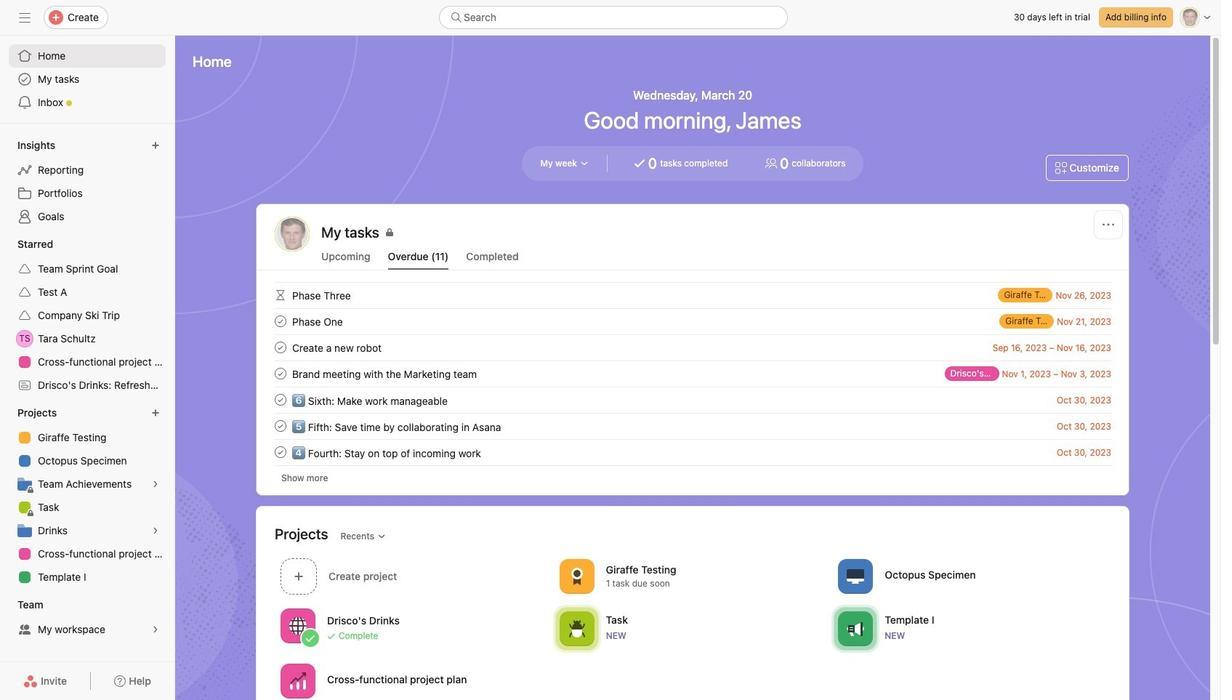 Task type: locate. For each thing, give the bounding box(es) containing it.
new project or portfolio image
[[151, 409, 160, 417]]

mark complete image for mark complete checkbox corresponding to 2nd "list item" from the top of the page
[[272, 313, 289, 330]]

0 vertical spatial mark complete checkbox
[[272, 365, 289, 383]]

mark complete checkbox down mark complete image
[[272, 417, 289, 435]]

2 mark complete image from the top
[[272, 339, 289, 356]]

7 list item from the top
[[257, 439, 1129, 465]]

2 mark complete checkbox from the top
[[272, 339, 289, 356]]

mark complete checkbox down the dependencies image
[[272, 313, 289, 330]]

2 mark complete checkbox from the top
[[272, 391, 289, 409]]

2 vertical spatial mark complete checkbox
[[272, 444, 289, 461]]

1 vertical spatial mark complete checkbox
[[272, 339, 289, 356]]

graph image
[[289, 672, 307, 690]]

1 mark complete image from the top
[[272, 313, 289, 330]]

1 mark complete checkbox from the top
[[272, 313, 289, 330]]

list box
[[439, 6, 788, 29]]

1 list item from the top
[[257, 282, 1129, 308]]

mark complete checkbox for 4th "list item" from the top
[[272, 365, 289, 383]]

new insights image
[[151, 141, 160, 150]]

2 vertical spatial mark complete checkbox
[[272, 417, 289, 435]]

mark complete checkbox up mark complete image
[[272, 339, 289, 356]]

5 mark complete image from the top
[[272, 444, 289, 461]]

1 vertical spatial mark complete checkbox
[[272, 391, 289, 409]]

ribbon image
[[568, 568, 586, 585]]

projects element
[[0, 400, 175, 592]]

Mark complete checkbox
[[272, 313, 289, 330], [272, 339, 289, 356], [272, 417, 289, 435]]

mark complete image
[[272, 391, 289, 409]]

teams element
[[0, 592, 175, 644]]

list item
[[257, 282, 1129, 308], [257, 308, 1129, 335], [257, 335, 1129, 361], [257, 361, 1129, 387], [257, 387, 1129, 413], [257, 413, 1129, 439], [257, 439, 1129, 465]]

4 mark complete image from the top
[[272, 417, 289, 435]]

0 vertical spatial mark complete checkbox
[[272, 313, 289, 330]]

3 mark complete checkbox from the top
[[272, 417, 289, 435]]

mark complete image
[[272, 313, 289, 330], [272, 339, 289, 356], [272, 365, 289, 383], [272, 417, 289, 435], [272, 444, 289, 461]]

mark complete image for mark complete checkbox associated with 5th "list item" from the bottom of the page
[[272, 339, 289, 356]]

mark complete checkbox for 3rd "list item" from the bottom of the page
[[272, 391, 289, 409]]

Mark complete checkbox
[[272, 365, 289, 383], [272, 391, 289, 409], [272, 444, 289, 461]]

hide sidebar image
[[19, 12, 31, 23]]

mark complete checkbox for 2nd "list item" from the top of the page
[[272, 313, 289, 330]]

1 mark complete checkbox from the top
[[272, 365, 289, 383]]

5 list item from the top
[[257, 387, 1129, 413]]

3 mark complete checkbox from the top
[[272, 444, 289, 461]]

megaphone image
[[848, 620, 865, 637]]

mark complete checkbox for 5th "list item" from the bottom of the page
[[272, 339, 289, 356]]



Task type: vqa. For each thing, say whether or not it's contained in the screenshot.
field
no



Task type: describe. For each thing, give the bounding box(es) containing it.
mark complete checkbox for first "list item" from the bottom
[[272, 444, 289, 461]]

globe image
[[289, 617, 307, 635]]

see details, drinks image
[[151, 527, 160, 535]]

2 list item from the top
[[257, 308, 1129, 335]]

starred element
[[0, 231, 175, 400]]

3 mark complete image from the top
[[272, 365, 289, 383]]

global element
[[0, 36, 175, 123]]

mark complete image for mark complete checkbox corresponding to 6th "list item" from the top
[[272, 417, 289, 435]]

dependencies image
[[272, 287, 289, 304]]

see details, team achievements image
[[151, 480, 160, 489]]

6 list item from the top
[[257, 413, 1129, 439]]

insights element
[[0, 132, 175, 231]]

mark complete checkbox for 6th "list item" from the top
[[272, 417, 289, 435]]

bug image
[[568, 620, 586, 637]]

3 list item from the top
[[257, 335, 1129, 361]]

actions image
[[1103, 219, 1115, 231]]

4 list item from the top
[[257, 361, 1129, 387]]

see details, my workspace image
[[151, 625, 160, 634]]

computer image
[[848, 568, 865, 585]]



